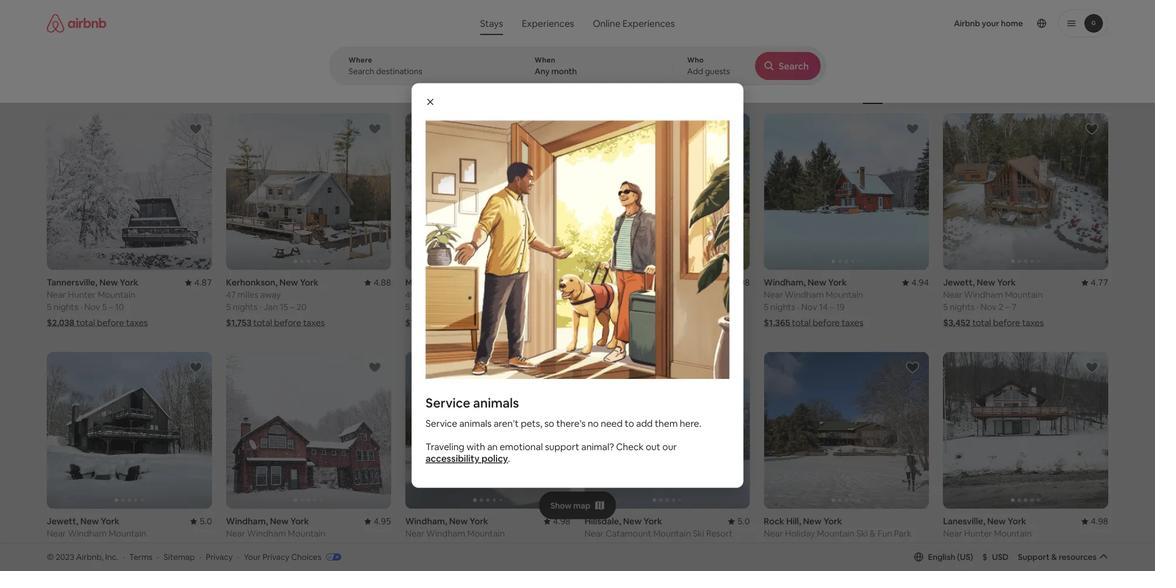 Task type: describe. For each thing, give the bounding box(es) containing it.
2 inside windham, new york near windham mountain 5 nights · nov 2 – 7
[[461, 541, 466, 552]]

miles inside the kerhonkson, new york 47 miles away 5 nights · jan 15 – 20 $1,753 total before taxes
[[238, 289, 259, 301]]

· inside the rock hill, new york near holiday mountain ski & fun park 5 nights · nov 30 – dec 5
[[798, 541, 800, 552]]

support
[[1018, 552, 1050, 563]]

airbnb,
[[76, 552, 103, 563]]

5 inside windham, new york near windham mountain 5 nights · nov 14 – 19 $1,365 total before taxes
[[764, 302, 769, 313]]

nov inside windham, new york near windham mountain 5 nights · nov 14 – 19 $1,365 total before taxes
[[802, 302, 818, 313]]

terms
[[129, 552, 153, 563]]

new for windham, new york near windham mountain 5 nights · nov 2 – 7
[[449, 516, 468, 527]]

9
[[115, 541, 121, 552]]

usd
[[993, 552, 1009, 563]]

windham, inside windham, new york near windham mountain 5 nights · nov 2 – 7
[[405, 516, 447, 527]]

$1,753
[[226, 318, 252, 329]]

nights inside windham, new york near windham mountain 5 nights · nov 2 – 7 $2,689 total before taxes
[[233, 541, 258, 552]]

windham, for nov 14 – 19
[[764, 277, 806, 289]]

taxes for windham, new york near windham mountain 5 nights · nov 2 – 7 $2,689 total before taxes
[[306, 556, 327, 568]]

lanesville,
[[944, 516, 986, 527]]

york for windham, new york near windham mountain 5 nights · nov 2 – 7 $2,689 total before taxes
[[290, 516, 309, 527]]

$
[[983, 552, 988, 563]]

online experiences link
[[584, 12, 685, 35]]

(us)
[[958, 552, 974, 563]]

accessibility policy link
[[426, 453, 508, 465]]

4.98 for lanesville, new york near hunter mountain 5 nights · nov 3 – 8 $1,174 total before taxes
[[1091, 516, 1109, 527]]

what can we help you find? tab list
[[471, 12, 584, 35]]

Where field
[[349, 66, 501, 77]]

near inside mountain dale, new york near holiday mountain ski & fun park 5 nights · nov 13 – 18 $4,867 total before taxes
[[585, 289, 604, 301]]

nights inside the lanesville, new york near hunter mountain 5 nights · nov 3 – 8 $1,174 total before taxes
[[950, 541, 975, 552]]

ski inside hillsdale, new york near catamount mountain ski resort 5 nights · nov 6 – 11
[[693, 528, 705, 540]]

15
[[280, 302, 288, 313]]

mountain for jewett, new york near windham mountain 5 nights · nov 2 – 7 $3,452 total before taxes
[[1006, 289, 1043, 301]]

your privacy choices
[[244, 552, 322, 563]]

rock
[[764, 516, 785, 527]]

4
[[102, 541, 107, 552]]

– inside the rock hill, new york near holiday mountain ski & fun park 5 nights · nov 30 – dec 5
[[832, 541, 836, 552]]

5 inside mountain dale, new york near holiday mountain ski & fun park 5 nights · nov 13 – 18 $4,867 total before taxes
[[585, 302, 590, 313]]

– inside 'tannersville, new york near hunter mountain 5 nights · nov 5 – 10 $2,038 total before taxes'
[[109, 302, 113, 313]]

experiences button
[[513, 12, 584, 35]]

nights inside mountain dale, new york near holiday mountain ski & fun park 5 nights · nov 13 – 18 $4,867 total before taxes
[[592, 302, 616, 313]]

5 inside jewett, new york near windham mountain 5 nights · nov 2 – 7 $3,452 total before taxes
[[944, 302, 948, 313]]

mountain for tannersville, new york near hunter mountain 5 nights · nov 5 – 10 $2,038 total before taxes
[[98, 289, 135, 301]]

emotional
[[500, 441, 543, 453]]

– inside jewett, new york near windham mountain 5 nights · nov 4 – 9 $3,423 total before taxes
[[109, 541, 114, 552]]

total for windham, new york near windham mountain 5 nights · nov 14 – 19 $1,365 total before taxes
[[792, 318, 811, 329]]

windham for $3,423
[[68, 528, 107, 540]]

· inside the lanesville, new york near hunter mountain 5 nights · nov 3 – 8 $1,174 total before taxes
[[977, 541, 979, 552]]

animals for service animals
[[473, 395, 519, 412]]

jewett, for jewett, new york near windham mountain 5 nights · nov 2 – 7 $3,452 total before taxes
[[944, 277, 975, 289]]

near for windham, new york near windham mountain 5 nights · nov 2 – 7
[[405, 528, 425, 540]]

2023
[[56, 552, 74, 563]]

nov inside 'tannersville, new york near hunter mountain 5 nights · nov 5 – 10 $2,038 total before taxes'
[[84, 302, 100, 313]]

windham, new york near windham mountain 5 nights · nov 14 – 19 $1,365 total before taxes
[[764, 277, 864, 329]]

near for windham, new york near windham mountain 5 nights · nov 14 – 19 $1,365 total before taxes
[[764, 289, 783, 301]]

privacy link
[[206, 552, 233, 563]]

windham for $3,452
[[965, 289, 1004, 301]]

no
[[588, 418, 599, 430]]

· inside jewett, new york near windham mountain 5 nights · nov 4 – 9 $3,423 total before taxes
[[80, 541, 82, 552]]

4.88 out of 5 average rating image
[[364, 277, 391, 289]]

© 2023 airbnb, inc. ·
[[47, 552, 125, 563]]

nov inside milford, pennsylvania 40 miles away 5 nights · nov 12 – 17 $1,757 total before taxes
[[443, 302, 459, 313]]

add to wishlist: hillsdale, new york image
[[727, 361, 741, 375]]

nov inside windham, new york near windham mountain 5 nights · nov 2 – 7 $2,689 total before taxes
[[264, 541, 280, 552]]

new inside the rock hill, new york near holiday mountain ski & fun park 5 nights · nov 30 – dec 5
[[803, 516, 822, 527]]

6
[[640, 541, 645, 552]]

mountain inside the rock hill, new york near holiday mountain ski & fun park 5 nights · nov 30 – dec 5
[[817, 528, 855, 540]]

stays button
[[471, 12, 513, 35]]

service for service animals
[[426, 395, 471, 412]]

before for kerhonkson, new york 47 miles away 5 nights · jan 15 – 20 $1,753 total before taxes
[[274, 318, 301, 329]]

total for windham, new york near windham mountain 5 nights · nov 2 – 7 $2,689 total before taxes
[[256, 556, 275, 568]]

experiences inside "experiences" button
[[522, 17, 574, 29]]

& for dec
[[870, 528, 876, 540]]

terms · sitemap · privacy ·
[[129, 552, 239, 563]]

4.95 out of 5 average rating image
[[364, 516, 391, 527]]

profile element
[[695, 0, 1109, 47]]

5 inside jewett, new york near windham mountain 5 nights · nov 4 – 9 $3,423 total before taxes
[[47, 541, 52, 552]]

nov inside mountain dale, new york near holiday mountain ski & fun park 5 nights · nov 13 – 18 $4,867 total before taxes
[[622, 302, 638, 313]]

need
[[601, 418, 623, 430]]

york for windham, new york near windham mountain 5 nights · nov 14 – 19 $1,365 total before taxes
[[829, 277, 847, 289]]

kerhonkson, new york 47 miles away 5 nights · jan 15 – 20 $1,753 total before taxes
[[226, 277, 325, 329]]

so
[[545, 418, 555, 430]]

your
[[244, 552, 261, 563]]

near for tannersville, new york near hunter mountain 5 nights · nov 5 – 10 $2,038 total before taxes
[[47, 289, 66, 301]]

total inside milford, pennsylvania 40 miles away 5 nights · nov 12 – 17 $1,757 total before taxes
[[433, 318, 451, 329]]

policy
[[482, 453, 508, 465]]

· inside windham, new york near windham mountain 5 nights · nov 2 – 7
[[439, 541, 441, 552]]

near for jewett, new york near windham mountain 5 nights · nov 4 – 9 $3,423 total before taxes
[[47, 528, 66, 540]]

online
[[593, 17, 621, 29]]

windham, new york near windham mountain 5 nights · nov 2 – 7 $2,689 total before taxes
[[226, 516, 327, 568]]

york for jewett, new york near windham mountain 5 nights · nov 2 – 7 $3,452 total before taxes
[[998, 277, 1016, 289]]

new inside mountain dale, new york near holiday mountain ski & fun park 5 nights · nov 13 – 18 $4,867 total before taxes
[[648, 277, 667, 289]]

$1,365
[[764, 318, 790, 329]]

support & resources
[[1018, 552, 1097, 563]]

traveling with an emotional support animal? check out our accessibility policy .
[[426, 441, 677, 465]]

near for hillsdale, new york near catamount mountain ski resort 5 nights · nov 6 – 11
[[585, 528, 604, 540]]

near for lanesville, new york near hunter mountain 5 nights · nov 3 – 8 $1,174 total before taxes
[[944, 528, 963, 540]]

– inside the lanesville, new york near hunter mountain 5 nights · nov 3 – 8 $1,174 total before taxes
[[1006, 541, 1010, 552]]

mountain for lanesville, new york near hunter mountain 5 nights · nov 3 – 8 $1,174 total before taxes
[[995, 528, 1032, 540]]

7 for jewett, new york
[[1012, 302, 1017, 313]]

stays tab panel
[[329, 47, 826, 85]]

12
[[461, 302, 469, 313]]

before for lanesville, new york near hunter mountain 5 nights · nov 3 – 8 $1,174 total before taxes
[[990, 556, 1017, 568]]

before inside mountain dale, new york near holiday mountain ski & fun park 5 nights · nov 13 – 18 $4,867 total before taxes
[[635, 318, 662, 329]]

accessibility
[[426, 453, 480, 465]]

· inside mountain dale, new york near holiday mountain ski & fun park 5 nights · nov 13 – 18 $4,867 total before taxes
[[618, 302, 620, 313]]

5 inside hillsdale, new york near catamount mountain ski resort 5 nights · nov 6 – 11
[[585, 541, 590, 552]]

new for tannersville, new york near hunter mountain 5 nights · nov 5 – 10 $2,038 total before taxes
[[99, 277, 118, 289]]

2 5.0 from the left
[[738, 516, 750, 527]]

new for windham, new york near windham mountain 5 nights · nov 14 – 19 $1,365 total before taxes
[[808, 277, 827, 289]]

away inside the kerhonkson, new york 47 miles away 5 nights · jan 15 – 20 $1,753 total before taxes
[[260, 289, 281, 301]]

new for lanesville, new york near hunter mountain 5 nights · nov 3 – 8 $1,174 total before taxes
[[988, 516, 1006, 527]]

holiday for dale,
[[606, 289, 636, 301]]

5 inside the lanesville, new york near hunter mountain 5 nights · nov 3 – 8 $1,174 total before taxes
[[944, 541, 948, 552]]

before inside milford, pennsylvania 40 miles away 5 nights · nov 12 – 17 $1,757 total before taxes
[[453, 318, 480, 329]]

nights inside windham, new york near windham mountain 5 nights · nov 14 – 19 $1,365 total before taxes
[[771, 302, 796, 313]]

map
[[574, 501, 591, 511]]

$3,423
[[47, 556, 74, 568]]

near inside the rock hill, new york near holiday mountain ski & fun park 5 nights · nov 30 – dec 5
[[764, 528, 783, 540]]

add to wishlist: jewett, new york image
[[189, 361, 203, 375]]

york for hillsdale, new york near catamount mountain ski resort 5 nights · nov 6 – 11
[[644, 516, 663, 527]]

taxes inside milford, pennsylvania 40 miles away 5 nights · nov 12 – 17 $1,757 total before taxes
[[482, 318, 504, 329]]

hunter for nov 5 – 10
[[68, 289, 96, 301]]

an
[[487, 441, 498, 453]]

english (us)
[[929, 552, 974, 563]]

pets,
[[521, 418, 543, 430]]

· inside 'tannersville, new york near hunter mountain 5 nights · nov 5 – 10 $2,038 total before taxes'
[[80, 302, 82, 313]]

7 for windham, new york
[[295, 541, 299, 552]]

jewett, new york near windham mountain 5 nights · nov 4 – 9 $3,423 total before taxes
[[47, 516, 148, 568]]

5 inside windham, new york near windham mountain 5 nights · nov 2 – 7 $2,689 total before taxes
[[226, 541, 231, 552]]

aren't
[[494, 418, 519, 430]]

4.95
[[374, 516, 391, 527]]

adapted
[[756, 87, 785, 96]]

terms link
[[129, 552, 153, 563]]

add to wishlist: windham, new york image
[[368, 361, 382, 375]]

taxes inside mountain dale, new york near holiday mountain ski & fun park 5 nights · nov 13 – 18 $4,867 total before taxes
[[664, 318, 686, 329]]

service animals aren't pets, so there's no need to add them here.
[[426, 418, 702, 430]]

5 inside the kerhonkson, new york 47 miles away 5 nights · jan 15 – 20 $1,753 total before taxes
[[226, 302, 231, 313]]

windham for $1,365
[[785, 289, 824, 301]]

4.98 for milford, pennsylvania 40 miles away 5 nights · nov 12 – 17 $1,757 total before taxes
[[553, 277, 571, 289]]

stays
[[480, 17, 503, 29]]

5 inside windham, new york near windham mountain 5 nights · nov 2 – 7
[[405, 541, 410, 552]]

fun for rock hill, new york near holiday mountain ski & fun park 5 nights · nov 30 – dec 5
[[878, 528, 893, 540]]

– inside windham, new york near windham mountain 5 nights · nov 2 – 7 $2,689 total before taxes
[[288, 541, 293, 552]]

$1,174
[[944, 556, 968, 568]]

40
[[405, 289, 416, 301]]

new for kerhonkson, new york 47 miles away 5 nights · jan 15 – 20 $1,753 total before taxes
[[280, 277, 298, 289]]

experiences inside online experiences link
[[623, 17, 675, 29]]

support
[[545, 441, 580, 453]]

4.88
[[374, 277, 391, 289]]

where
[[349, 56, 373, 65]]

before for tannersville, new york near hunter mountain 5 nights · nov 5 – 10 $2,038 total before taxes
[[97, 318, 124, 329]]

nights inside hillsdale, new york near catamount mountain ski resort 5 nights · nov 6 – 11
[[592, 541, 616, 552]]

· inside jewett, new york near windham mountain 5 nights · nov 2 – 7 $3,452 total before taxes
[[977, 302, 979, 313]]

new for jewett, new york near windham mountain 5 nights · nov 4 – 9 $3,423 total before taxes
[[80, 516, 99, 527]]

resources
[[1059, 552, 1097, 563]]

4.94 out of 5 average rating image
[[902, 277, 930, 289]]

17
[[478, 302, 486, 313]]

– inside hillsdale, new york near catamount mountain ski resort 5 nights · nov 6 – 11
[[647, 541, 652, 552]]

2 privacy from the left
[[263, 552, 290, 563]]

dec
[[838, 541, 854, 552]]

nights inside the kerhonkson, new york 47 miles away 5 nights · jan 15 – 20 $1,753 total before taxes
[[233, 302, 258, 313]]

windham inside windham, new york near windham mountain 5 nights · nov 2 – 7
[[427, 528, 466, 540]]

· inside milford, pennsylvania 40 miles away 5 nights · nov 12 – 17 $1,757 total before taxes
[[439, 302, 441, 313]]

add to wishlist: milford, pennsylvania image
[[547, 122, 561, 136]]

english
[[929, 552, 956, 563]]

near for jewett, new york near windham mountain 5 nights · nov 2 – 7 $3,452 total before taxes
[[944, 289, 963, 301]]

cycladic
[[375, 87, 403, 96]]

group for windham, new york near windham mountain 5 nights · nov 14 – 19 $1,365 total before taxes
[[764, 113, 930, 270]]

group for mountain dale, new york near holiday mountain ski & fun park 5 nights · nov 13 – 18 $4,867 total before taxes
[[585, 113, 750, 270]]

away inside milford, pennsylvania 40 miles away 5 nights · nov 12 – 17 $1,757 total before taxes
[[441, 289, 461, 301]]

– inside jewett, new york near windham mountain 5 nights · nov 2 – 7 $3,452 total before taxes
[[1006, 302, 1010, 313]]

york inside mountain dale, new york near holiday mountain ski & fun park 5 nights · nov 13 – 18 $4,867 total before taxes
[[669, 277, 687, 289]]

add to wishlist: tannersville, new york image
[[189, 122, 203, 136]]

10
[[115, 302, 124, 313]]

huts
[[341, 86, 356, 95]]

total for tannersville, new york near hunter mountain 5 nights · nov 5 – 10 $2,038 total before taxes
[[76, 318, 95, 329]]

add to wishlist: windham, new york image for nov 2 – 7
[[547, 361, 561, 375]]

new for hillsdale, new york near catamount mountain ski resort 5 nights · nov 6 – 11
[[623, 516, 642, 527]]

nights inside jewett, new york near windham mountain 5 nights · nov 2 – 7 $3,452 total before taxes
[[950, 302, 975, 313]]

animals for service animals aren't pets, so there's no need to add them here.
[[460, 418, 492, 430]]

14
[[820, 302, 828, 313]]

1 5.0 out of 5 average rating image from the left
[[190, 516, 212, 527]]

group containing shepherd's huts
[[47, 58, 901, 104]]

display total before taxes switch
[[1078, 74, 1099, 88]]

– inside milford, pennsylvania 40 miles away 5 nights · nov 12 – 17 $1,757 total before taxes
[[471, 302, 476, 313]]

· inside windham, new york near windham mountain 5 nights · nov 14 – 19 $1,365 total before taxes
[[798, 302, 800, 313]]



Task type: locate. For each thing, give the bounding box(es) containing it.
before down 13
[[635, 318, 662, 329]]

taxes for lanesville, new york near hunter mountain 5 nights · nov 3 – 8 $1,174 total before taxes
[[1019, 556, 1041, 568]]

$4,867
[[585, 318, 613, 329]]

new inside jewett, new york near windham mountain 5 nights · nov 4 – 9 $3,423 total before taxes
[[80, 516, 99, 527]]

holiday inside the rock hill, new york near holiday mountain ski & fun park 5 nights · nov 30 – dec 5
[[785, 528, 815, 540]]

11
[[654, 541, 661, 552]]

4.98 for mountain dale, new york near holiday mountain ski & fun park 5 nights · nov 13 – 18 $4,867 total before taxes
[[732, 277, 750, 289]]

milford,
[[405, 277, 437, 289]]

york for windham, new york near windham mountain 5 nights · nov 2 – 7
[[470, 516, 488, 527]]

animals down service animals
[[460, 418, 492, 430]]

taxes inside windham, new york near windham mountain 5 nights · nov 14 – 19 $1,365 total before taxes
[[842, 318, 864, 329]]

total for jewett, new york near windham mountain 5 nights · nov 2 – 7 $3,452 total before taxes
[[973, 318, 992, 329]]

mountain inside jewett, new york near windham mountain 5 nights · nov 2 – 7 $3,452 total before taxes
[[1006, 289, 1043, 301]]

2 horizontal spatial 2
[[999, 302, 1004, 313]]

add to wishlist: rock hill, new york image
[[906, 361, 920, 375]]

our
[[663, 441, 677, 453]]

mountain for windham, new york near windham mountain 5 nights · nov 2 – 7
[[467, 528, 505, 540]]

1 horizontal spatial &
[[870, 528, 876, 540]]

taxes inside windham, new york near windham mountain 5 nights · nov 2 – 7 $2,689 total before taxes
[[306, 556, 327, 568]]

1 horizontal spatial holiday
[[785, 528, 815, 540]]

4.98 out of 5 average rating image for milford, pennsylvania 40 miles away 5 nights · nov 12 – 17 $1,757 total before taxes
[[544, 277, 571, 289]]

lanesville, new york near hunter mountain 5 nights · nov 3 – 8 $1,174 total before taxes
[[944, 516, 1041, 568]]

group for milford, pennsylvania 40 miles away 5 nights · nov 12 – 17 $1,757 total before taxes
[[405, 113, 571, 270]]

hunter for nov 3 – 8
[[965, 528, 993, 540]]

service animals dialog
[[412, 83, 744, 488]]

experiences up stays tab panel
[[522, 17, 574, 29]]

mountain inside the lanesville, new york near hunter mountain 5 nights · nov 3 – 8 $1,174 total before taxes
[[995, 528, 1032, 540]]

nights inside windham, new york near windham mountain 5 nights · nov 2 – 7
[[412, 541, 437, 552]]

windham
[[785, 289, 824, 301], [965, 289, 1004, 301], [68, 528, 107, 540], [247, 528, 286, 540], [427, 528, 466, 540]]

4.94
[[912, 277, 930, 289]]

animals up aren't
[[473, 395, 519, 412]]

new for jewett, new york near windham mountain 5 nights · nov 2 – 7 $3,452 total before taxes
[[977, 277, 996, 289]]

8
[[1012, 541, 1017, 552]]

taxes for jewett, new york near windham mountain 5 nights · nov 4 – 9 $3,423 total before taxes
[[126, 556, 148, 568]]

0 horizontal spatial 7
[[295, 541, 299, 552]]

5
[[47, 302, 52, 313], [102, 302, 107, 313], [585, 302, 590, 313], [226, 302, 231, 313], [405, 302, 410, 313], [764, 302, 769, 313], [944, 302, 948, 313], [47, 541, 52, 552], [585, 541, 590, 552], [226, 541, 231, 552], [405, 541, 410, 552], [764, 541, 769, 552], [856, 541, 861, 552], [944, 541, 948, 552]]

near for windham, new york near windham mountain 5 nights · nov 2 – 7 $2,689 total before taxes
[[226, 528, 245, 540]]

nights inside the rock hill, new york near holiday mountain ski & fun park 5 nights · nov 30 – dec 5
[[771, 541, 796, 552]]

new inside windham, new york near windham mountain 5 nights · nov 2 – 7
[[449, 516, 468, 527]]

– inside the kerhonkson, new york 47 miles away 5 nights · jan 15 – 20 $1,753 total before taxes
[[290, 302, 295, 313]]

mountain inside windham, new york near windham mountain 5 nights · nov 14 – 19 $1,365 total before taxes
[[826, 289, 864, 301]]

2 horizontal spatial 4.98 out of 5 average rating image
[[1082, 516, 1109, 527]]

2 away from the left
[[441, 289, 461, 301]]

5 inside milford, pennsylvania 40 miles away 5 nights · nov 12 – 17 $1,757 total before taxes
[[405, 302, 410, 313]]

jewett, right '4.94'
[[944, 277, 975, 289]]

2 miles from the left
[[418, 289, 439, 301]]

1 vertical spatial service
[[426, 418, 457, 430]]

animals
[[473, 395, 519, 412], [460, 418, 492, 430]]

mountain dale, new york near holiday mountain ski & fun park 5 nights · nov 13 – 18 $4,867 total before taxes
[[585, 277, 733, 329]]

total inside jewett, new york near windham mountain 5 nights · nov 4 – 9 $3,423 total before taxes
[[76, 556, 95, 568]]

7 inside windham, new york near windham mountain 5 nights · nov 2 – 7
[[474, 541, 479, 552]]

$2,038
[[47, 318, 74, 329]]

taxes for jewett, new york near windham mountain 5 nights · nov 2 – 7 $3,452 total before taxes
[[1023, 318, 1044, 329]]

0 horizontal spatial ski
[[677, 289, 689, 301]]

before inside jewett, new york near windham mountain 5 nights · nov 2 – 7 $3,452 total before taxes
[[994, 318, 1021, 329]]

1 experiences from the left
[[522, 17, 574, 29]]

windham, up your
[[226, 516, 268, 527]]

total inside the lanesville, new york near hunter mountain 5 nights · nov 3 – 8 $1,174 total before taxes
[[969, 556, 988, 568]]

&
[[691, 289, 697, 301], [870, 528, 876, 540], [1052, 552, 1058, 563]]

4.98 out of 5 average rating image for lanesville, new york near hunter mountain 5 nights · nov 3 – 8 $1,174 total before taxes
[[1082, 516, 1109, 527]]

1 horizontal spatial away
[[441, 289, 461, 301]]

total for lanesville, new york near hunter mountain 5 nights · nov 3 – 8 $1,174 total before taxes
[[969, 556, 988, 568]]

$1,757
[[405, 318, 431, 329]]

nov inside the rock hill, new york near holiday mountain ski & fun park 5 nights · nov 30 – dec 5
[[802, 541, 818, 552]]

1 horizontal spatial miles
[[418, 289, 439, 301]]

add to wishlist: windham, new york image
[[906, 122, 920, 136], [547, 361, 561, 375]]

mountain inside windham, new york near windham mountain 5 nights · nov 2 – 7
[[467, 528, 505, 540]]

4.98 out of 5 average rating image for mountain dale, new york near holiday mountain ski & fun park 5 nights · nov 13 – 18 $4,867 total before taxes
[[723, 277, 750, 289]]

york inside jewett, new york near windham mountain 5 nights · nov 4 – 9 $3,423 total before taxes
[[101, 516, 120, 527]]

york inside jewett, new york near windham mountain 5 nights · nov 2 – 7 $3,452 total before taxes
[[998, 277, 1016, 289]]

·
[[80, 302, 82, 313], [618, 302, 620, 313], [260, 302, 262, 313], [439, 302, 441, 313], [798, 302, 800, 313], [977, 302, 979, 313], [80, 541, 82, 552], [618, 541, 620, 552], [260, 541, 262, 552], [439, 541, 441, 552], [798, 541, 800, 552], [977, 541, 979, 552], [123, 552, 125, 563], [157, 552, 159, 563], [199, 552, 201, 563], [237, 552, 239, 563]]

1 vertical spatial &
[[870, 528, 876, 540]]

1 horizontal spatial 7
[[474, 541, 479, 552]]

traveling
[[426, 441, 465, 453]]

fun for mountain dale, new york near holiday mountain ski & fun park 5 nights · nov 13 – 18 $4,867 total before taxes
[[699, 289, 713, 301]]

total inside mountain dale, new york near holiday mountain ski & fun park 5 nights · nov 13 – 18 $4,867 total before taxes
[[615, 318, 633, 329]]

hunter down the tannersville,
[[68, 289, 96, 301]]

2 inside jewett, new york near windham mountain 5 nights · nov 2 – 7 $3,452 total before taxes
[[999, 302, 1004, 313]]

4.77 out of 5 average rating image
[[1082, 277, 1109, 289]]

york inside the rock hill, new york near holiday mountain ski & fun park 5 nights · nov 30 – dec 5
[[824, 516, 843, 527]]

before inside the kerhonkson, new york 47 miles away 5 nights · jan 15 – 20 $1,753 total before taxes
[[274, 318, 301, 329]]

7 inside jewett, new york near windham mountain 5 nights · nov 2 – 7 $3,452 total before taxes
[[1012, 302, 1017, 313]]

nov inside jewett, new york near windham mountain 5 nights · nov 2 – 7 $3,452 total before taxes
[[981, 302, 997, 313]]

1 horizontal spatial 5.0
[[738, 516, 750, 527]]

jan
[[264, 302, 278, 313]]

1 miles from the left
[[238, 289, 259, 301]]

york inside hillsdale, new york near catamount mountain ski resort 5 nights · nov 6 – 11
[[644, 516, 663, 527]]

– inside windham, new york near windham mountain 5 nights · nov 2 – 7
[[468, 541, 472, 552]]

2 horizontal spatial ski
[[857, 528, 868, 540]]

jewett, for jewett, new york near windham mountain 5 nights · nov 4 – 9 $3,423 total before taxes
[[47, 516, 79, 527]]

4.98
[[732, 277, 750, 289], [553, 277, 571, 289], [553, 516, 571, 527], [1091, 516, 1109, 527]]

total down the jan
[[253, 318, 272, 329]]

$ usd
[[983, 552, 1009, 563]]

total right $2,038
[[76, 318, 95, 329]]

group for windham, new york near windham mountain 5 nights · nov 2 – 7 $2,689 total before taxes
[[226, 352, 391, 509]]

add to wishlist: jewett, new york image
[[1085, 122, 1100, 136]]

2 horizontal spatial &
[[1052, 552, 1058, 563]]

1 vertical spatial park
[[895, 528, 912, 540]]

away up the jan
[[260, 289, 281, 301]]

here.
[[680, 418, 702, 430]]

0 horizontal spatial holiday
[[606, 289, 636, 301]]

new for windham, new york near windham mountain 5 nights · nov 2 – 7 $2,689 total before taxes
[[270, 516, 289, 527]]

near inside jewett, new york near windham mountain 5 nights · nov 4 – 9 $3,423 total before taxes
[[47, 528, 66, 540]]

taxes inside the lanesville, new york near hunter mountain 5 nights · nov 3 – 8 $1,174 total before taxes
[[1019, 556, 1041, 568]]

hunter
[[68, 289, 96, 301], [965, 528, 993, 540]]

park inside mountain dale, new york near holiday mountain ski & fun park 5 nights · nov 13 – 18 $4,867 total before taxes
[[715, 289, 733, 301]]

0 horizontal spatial hunter
[[68, 289, 96, 301]]

add
[[636, 418, 653, 430]]

total inside windham, new york near windham mountain 5 nights · nov 2 – 7 $2,689 total before taxes
[[256, 556, 275, 568]]

0 vertical spatial service
[[426, 395, 471, 412]]

park inside the rock hill, new york near holiday mountain ski & fun park 5 nights · nov 30 – dec 5
[[895, 528, 912, 540]]

taxes inside the kerhonkson, new york 47 miles away 5 nights · jan 15 – 20 $1,753 total before taxes
[[303, 318, 325, 329]]

30
[[820, 541, 830, 552]]

jewett, new york near windham mountain 5 nights · nov 2 – 7 $3,452 total before taxes
[[944, 277, 1044, 329]]

before inside windham, new york near windham mountain 5 nights · nov 14 – 19 $1,365 total before taxes
[[813, 318, 840, 329]]

them
[[655, 418, 678, 430]]

1 horizontal spatial 5.0 out of 5 average rating image
[[728, 516, 750, 527]]

miles inside milford, pennsylvania 40 miles away 5 nights · nov 12 – 17 $1,757 total before taxes
[[418, 289, 439, 301]]

experiences right online
[[623, 17, 675, 29]]

1 vertical spatial fun
[[878, 528, 893, 540]]

hunter down lanesville,
[[965, 528, 993, 540]]

york inside 'tannersville, new york near hunter mountain 5 nights · nov 5 – 10 $2,038 total before taxes'
[[120, 277, 139, 289]]

before for windham, new york near windham mountain 5 nights · nov 2 – 7 $2,689 total before taxes
[[277, 556, 304, 568]]

fun inside mountain dale, new york near holiday mountain ski & fun park 5 nights · nov 13 – 18 $4,867 total before taxes
[[699, 289, 713, 301]]

total right $2,689
[[256, 556, 275, 568]]

ski for rock hill, new york near holiday mountain ski & fun park 5 nights · nov 30 – dec 5
[[857, 528, 868, 540]]

there's
[[557, 418, 586, 430]]

5.0 out of 5 average rating image up resort
[[728, 516, 750, 527]]

1 away from the left
[[260, 289, 281, 301]]

tannersville,
[[47, 277, 98, 289]]

total left usd
[[969, 556, 988, 568]]

19
[[837, 302, 845, 313]]

cycladic homes
[[375, 87, 427, 96]]

hunter inside the lanesville, new york near hunter mountain 5 nights · nov 3 – 8 $1,174 total before taxes
[[965, 528, 993, 540]]

1 vertical spatial holiday
[[785, 528, 815, 540]]

before down 3
[[990, 556, 1017, 568]]

1 horizontal spatial add to wishlist: windham, new york image
[[906, 122, 920, 136]]

service for service animals aren't pets, so there's no need to add them here.
[[426, 418, 457, 430]]

$3,452
[[944, 318, 971, 329]]

0 horizontal spatial fun
[[699, 289, 713, 301]]

new inside 'tannersville, new york near hunter mountain 5 nights · nov 5 – 10 $2,038 total before taxes'
[[99, 277, 118, 289]]

1 horizontal spatial 4.98 out of 5 average rating image
[[723, 277, 750, 289]]

hill,
[[787, 516, 802, 527]]

york inside the lanesville, new york near hunter mountain 5 nights · nov 3 – 8 $1,174 total before taxes
[[1008, 516, 1027, 527]]

near inside jewett, new york near windham mountain 5 nights · nov 2 – 7 $3,452 total before taxes
[[944, 289, 963, 301]]

0 horizontal spatial park
[[715, 289, 733, 301]]

5.0 out of 5 average rating image up terms · sitemap · privacy · on the left of page
[[190, 516, 212, 527]]

1 horizontal spatial 2
[[461, 541, 466, 552]]

with
[[467, 441, 485, 453]]

windham, for nov 2 – 7
[[226, 516, 268, 527]]

before right $3,452
[[994, 318, 1021, 329]]

out
[[646, 441, 661, 453]]

group for jewett, new york near windham mountain 5 nights · nov 2 – 7 $3,452 total before taxes
[[944, 113, 1109, 270]]

0 horizontal spatial add to wishlist: windham, new york image
[[547, 361, 561, 375]]

milford, pennsylvania 40 miles away 5 nights · nov 12 – 17 $1,757 total before taxes
[[405, 277, 504, 329]]

experiences
[[522, 17, 574, 29], [623, 17, 675, 29]]

0 vertical spatial holiday
[[606, 289, 636, 301]]

york for tannersville, new york near hunter mountain 5 nights · nov 5 – 10 $2,038 total before taxes
[[120, 277, 139, 289]]

20
[[297, 302, 307, 313]]

taxes for kerhonkson, new york 47 miles away 5 nights · jan 15 – 20 $1,753 total before taxes
[[303, 318, 325, 329]]

1 horizontal spatial ski
[[693, 528, 705, 540]]

2 horizontal spatial 7
[[1012, 302, 1017, 313]]

fun inside the rock hill, new york near holiday mountain ski & fun park 5 nights · nov 30 – dec 5
[[878, 528, 893, 540]]

group
[[47, 58, 901, 104], [47, 113, 212, 270], [226, 113, 391, 270], [405, 113, 571, 270], [585, 113, 750, 270], [764, 113, 930, 270], [944, 113, 1109, 270], [47, 352, 212, 509], [226, 352, 391, 509], [405, 352, 571, 509], [585, 352, 750, 509], [764, 352, 930, 509], [944, 352, 1109, 509]]

animal?
[[582, 441, 614, 453]]

mountain inside jewett, new york near windham mountain 5 nights · nov 4 – 9 $3,423 total before taxes
[[109, 528, 146, 540]]

windham, new york near windham mountain 5 nights · nov 2 – 7
[[405, 516, 505, 552]]

near inside windham, new york near windham mountain 5 nights · nov 14 – 19 $1,365 total before taxes
[[764, 289, 783, 301]]

catamount
[[606, 528, 652, 540]]

york for jewett, new york near windham mountain 5 nights · nov 4 – 9 $3,423 total before taxes
[[101, 516, 120, 527]]

taxes for tannersville, new york near hunter mountain 5 nights · nov 5 – 10 $2,038 total before taxes
[[126, 318, 148, 329]]

mountain for windham, new york near windham mountain 5 nights · nov 2 – 7 $2,689 total before taxes
[[288, 528, 326, 540]]

mountain inside 'tannersville, new york near hunter mountain 5 nights · nov 5 – 10 $2,038 total before taxes'
[[98, 289, 135, 301]]

1 horizontal spatial experiences
[[623, 17, 675, 29]]

1 horizontal spatial hunter
[[965, 528, 993, 540]]

york for kerhonkson, new york 47 miles away 5 nights · jan 15 – 20 $1,753 total before taxes
[[300, 277, 319, 289]]

0 horizontal spatial privacy
[[206, 552, 233, 563]]

taxes
[[126, 318, 148, 329], [664, 318, 686, 329], [303, 318, 325, 329], [482, 318, 504, 329], [842, 318, 864, 329], [1023, 318, 1044, 329], [126, 556, 148, 568], [306, 556, 327, 568], [1019, 556, 1041, 568]]

0 horizontal spatial jewett,
[[47, 516, 79, 527]]

windham,
[[764, 277, 806, 289], [226, 516, 268, 527], [405, 516, 447, 527]]

total inside windham, new york near windham mountain 5 nights · nov 14 – 19 $1,365 total before taxes
[[792, 318, 811, 329]]

add to wishlist: windham, new york image for nov 14 – 19
[[906, 122, 920, 136]]

1 vertical spatial add to wishlist: windham, new york image
[[547, 361, 561, 375]]

taxes inside jewett, new york near windham mountain 5 nights · nov 2 – 7 $3,452 total before taxes
[[1023, 318, 1044, 329]]

5.0 up privacy link
[[200, 516, 212, 527]]

holiday for hill,
[[785, 528, 815, 540]]

none search field containing stays
[[329, 0, 826, 85]]

before for jewett, new york near windham mountain 5 nights · nov 4 – 9 $3,423 total before taxes
[[97, 556, 124, 568]]

before for jewett, new york near windham mountain 5 nights · nov 2 – 7 $3,452 total before taxes
[[994, 318, 1021, 329]]

mountain for jewett, new york near windham mountain 5 nights · nov 4 – 9 $3,423 total before taxes
[[109, 528, 146, 540]]

1 horizontal spatial windham,
[[405, 516, 447, 527]]

0 horizontal spatial &
[[691, 289, 697, 301]]

add to wishlist: lanesville, new york image
[[1085, 361, 1100, 375]]

– inside windham, new york near windham mountain 5 nights · nov 14 – 19 $1,365 total before taxes
[[830, 302, 835, 313]]

before down 4
[[97, 556, 124, 568]]

total for kerhonkson, new york 47 miles away 5 nights · jan 15 – 20 $1,753 total before taxes
[[253, 318, 272, 329]]

0 vertical spatial add to wishlist: windham, new york image
[[906, 122, 920, 136]]

your privacy choices link
[[244, 552, 341, 563]]

privacy right your
[[263, 552, 290, 563]]

0 horizontal spatial 2
[[281, 541, 286, 552]]

1 vertical spatial hunter
[[965, 528, 993, 540]]

windham inside windham, new york near windham mountain 5 nights · nov 14 – 19 $1,365 total before taxes
[[785, 289, 824, 301]]

4.98 out of 5 average rating image
[[544, 516, 571, 527]]

holiday down the dale, at the right of page
[[606, 289, 636, 301]]

1 vertical spatial jewett,
[[47, 516, 79, 527]]

2 service from the top
[[426, 418, 457, 430]]

group for jewett, new york near windham mountain 5 nights · nov 4 – 9 $3,423 total before taxes
[[47, 352, 212, 509]]

mountain for windham, new york near windham mountain 5 nights · nov 14 – 19 $1,365 total before taxes
[[826, 289, 864, 301]]

tannersville, new york near hunter mountain 5 nights · nov 5 – 10 $2,038 total before taxes
[[47, 277, 148, 329]]

0 horizontal spatial experiences
[[522, 17, 574, 29]]

18
[[657, 302, 666, 313]]

4.87 out of 5 average rating image
[[185, 277, 212, 289]]

add to wishlist: kerhonkson, new york image
[[368, 122, 382, 136]]

0 horizontal spatial windham,
[[226, 516, 268, 527]]

4.87
[[194, 277, 212, 289]]

choices
[[291, 552, 322, 563]]

new inside hillsdale, new york near catamount mountain ski resort 5 nights · nov 6 – 11
[[623, 516, 642, 527]]

2 experiences from the left
[[623, 17, 675, 29]]

windham for $2,689
[[247, 528, 286, 540]]

near inside the lanesville, new york near hunter mountain 5 nights · nov 3 – 8 $1,174 total before taxes
[[944, 528, 963, 540]]

new inside the lanesville, new york near hunter mountain 5 nights · nov 3 – 8 $1,174 total before taxes
[[988, 516, 1006, 527]]

0 horizontal spatial 5.0 out of 5 average rating image
[[190, 516, 212, 527]]

2 inside windham, new york near windham mountain 5 nights · nov 2 – 7 $2,689 total before taxes
[[281, 541, 286, 552]]

nights inside jewett, new york near windham mountain 5 nights · nov 4 – 9 $3,423 total before taxes
[[54, 541, 78, 552]]

privacy
[[206, 552, 233, 563], [263, 552, 290, 563]]

taxes for windham, new york near windham mountain 5 nights · nov 14 – 19 $1,365 total before taxes
[[842, 318, 864, 329]]

0 vertical spatial hunter
[[68, 289, 96, 301]]

0 vertical spatial jewett,
[[944, 277, 975, 289]]

$2,689
[[226, 556, 254, 568]]

1 privacy from the left
[[206, 552, 233, 563]]

total right $1,365
[[792, 318, 811, 329]]

new inside windham, new york near windham mountain 5 nights · nov 2 – 7 $2,689 total before taxes
[[270, 516, 289, 527]]

windham, up $1,365
[[764, 277, 806, 289]]

pennsylvania
[[439, 277, 492, 289]]

1 service from the top
[[426, 395, 471, 412]]

3
[[999, 541, 1004, 552]]

show map button
[[539, 492, 617, 520]]

windham, right the 4.95
[[405, 516, 447, 527]]

group for kerhonkson, new york 47 miles away 5 nights · jan 15 – 20 $1,753 total before taxes
[[226, 113, 391, 270]]

before down the 15
[[274, 318, 301, 329]]

a guest with a service animal being greeted by a host image
[[426, 121, 730, 379]]

before inside 'tannersville, new york near hunter mountain 5 nights · nov 5 – 10 $2,038 total before taxes'
[[97, 318, 124, 329]]

1 vertical spatial animals
[[460, 418, 492, 430]]

show
[[551, 501, 572, 511]]

1 5.0 from the left
[[200, 516, 212, 527]]

· inside hillsdale, new york near catamount mountain ski resort 5 nights · nov 6 – 11
[[618, 541, 620, 552]]

group for lanesville, new york near hunter mountain 5 nights · nov 3 – 8 $1,174 total before taxes
[[944, 352, 1109, 509]]

resort
[[706, 528, 733, 540]]

0 vertical spatial animals
[[473, 395, 519, 412]]

– inside mountain dale, new york near holiday mountain ski & fun park 5 nights · nov 13 – 18 $4,867 total before taxes
[[651, 302, 655, 313]]

total right 2023
[[76, 556, 95, 568]]

5.0 out of 5 average rating image
[[190, 516, 212, 527], [728, 516, 750, 527]]

miles
[[238, 289, 259, 301], [418, 289, 439, 301]]

total right $1,757 on the left bottom
[[433, 318, 451, 329]]

2 for windham, new york
[[281, 541, 286, 552]]

total right $4,867
[[615, 318, 633, 329]]

nov inside hillsdale, new york near catamount mountain ski resort 5 nights · nov 6 – 11
[[622, 541, 638, 552]]

nov inside the lanesville, new york near hunter mountain 5 nights · nov 3 – 8 $1,174 total before taxes
[[981, 541, 997, 552]]

hunter inside 'tannersville, new york near hunter mountain 5 nights · nov 5 – 10 $2,038 total before taxes'
[[68, 289, 96, 301]]

total for jewett, new york near windham mountain 5 nights · nov 4 – 9 $3,423 total before taxes
[[76, 556, 95, 568]]

service animals
[[426, 395, 519, 412]]

show map
[[551, 501, 591, 511]]

0 horizontal spatial 5.0
[[200, 516, 212, 527]]

taxes inside 'tannersville, new york near hunter mountain 5 nights · nov 5 – 10 $2,038 total before taxes'
[[126, 318, 148, 329]]

5.0 left rock
[[738, 516, 750, 527]]

jewett, up 2023
[[47, 516, 79, 527]]

None search field
[[329, 0, 826, 85]]

47
[[226, 289, 236, 301]]

2 vertical spatial &
[[1052, 552, 1058, 563]]

check
[[616, 441, 644, 453]]

miles down kerhonkson,
[[238, 289, 259, 301]]

total inside 'tannersville, new york near hunter mountain 5 nights · nov 5 – 10 $2,038 total before taxes'
[[76, 318, 95, 329]]

new
[[99, 277, 118, 289], [648, 277, 667, 289], [280, 277, 298, 289], [808, 277, 827, 289], [977, 277, 996, 289], [80, 516, 99, 527], [623, 516, 642, 527], [270, 516, 289, 527], [449, 516, 468, 527], [803, 516, 822, 527], [988, 516, 1006, 527]]

& for 18
[[691, 289, 697, 301]]

0 vertical spatial &
[[691, 289, 697, 301]]

holiday down hill,
[[785, 528, 815, 540]]

shepherd's huts
[[303, 86, 356, 95]]

0 horizontal spatial away
[[260, 289, 281, 301]]

4.98 out of 5 average rating image
[[723, 277, 750, 289], [544, 277, 571, 289], [1082, 516, 1109, 527]]

before down 10
[[97, 318, 124, 329]]

mountain for hillsdale, new york near catamount mountain ski resort 5 nights · nov 6 – 11
[[654, 528, 691, 540]]

0 horizontal spatial 4.98 out of 5 average rating image
[[544, 277, 571, 289]]

1 horizontal spatial fun
[[878, 528, 893, 540]]

ski inside the rock hill, new york near holiday mountain ski & fun park 5 nights · nov 30 – dec 5
[[857, 528, 868, 540]]

miles down milford,
[[418, 289, 439, 301]]

· inside the kerhonkson, new york 47 miles away 5 nights · jan 15 – 20 $1,753 total before taxes
[[260, 302, 262, 313]]

total right $3,452
[[973, 318, 992, 329]]

homes
[[405, 87, 427, 96]]

park for rock hill, new york near holiday mountain ski & fun park 5 nights · nov 30 – dec 5
[[895, 528, 912, 540]]

jewett, inside jewett, new york near windham mountain 5 nights · nov 2 – 7 $3,452 total before taxes
[[944, 277, 975, 289]]

ski for mountain dale, new york near holiday mountain ski & fun park 5 nights · nov 13 – 18 $4,867 total before taxes
[[677, 289, 689, 301]]

rock hill, new york near holiday mountain ski & fun park 5 nights · nov 30 – dec 5
[[764, 516, 912, 552]]

sitemap
[[164, 552, 195, 563]]

park
[[715, 289, 733, 301], [895, 528, 912, 540]]

1 horizontal spatial park
[[895, 528, 912, 540]]

windham, inside windham, new york near windham mountain 5 nights · nov 2 – 7 $2,689 total before taxes
[[226, 516, 268, 527]]

0 vertical spatial fun
[[699, 289, 713, 301]]

2 5.0 out of 5 average rating image from the left
[[728, 516, 750, 527]]

· inside windham, new york near windham mountain 5 nights · nov 2 – 7 $2,689 total before taxes
[[260, 541, 262, 552]]

windham, inside windham, new york near windham mountain 5 nights · nov 14 – 19 $1,365 total before taxes
[[764, 277, 806, 289]]

before inside jewett, new york near windham mountain 5 nights · nov 4 – 9 $3,423 total before taxes
[[97, 556, 124, 568]]

away up the '12'
[[441, 289, 461, 301]]

2 horizontal spatial windham,
[[764, 277, 806, 289]]

2 for jewett, new york
[[999, 302, 1004, 313]]

.
[[508, 453, 510, 465]]

privacy left your
[[206, 552, 233, 563]]

york inside windham, new york near windham mountain 5 nights · nov 14 – 19 $1,365 total before taxes
[[829, 277, 847, 289]]

add to wishlist: mountain dale, new york image
[[727, 122, 741, 136]]

windham inside windham, new york near windham mountain 5 nights · nov 2 – 7 $2,689 total before taxes
[[247, 528, 286, 540]]

nights inside milford, pennsylvania 40 miles away 5 nights · nov 12 – 17 $1,757 total before taxes
[[412, 302, 437, 313]]

jewett,
[[944, 277, 975, 289], [47, 516, 79, 527]]

group for tannersville, new york near hunter mountain 5 nights · nov 5 – 10 $2,038 total before taxes
[[47, 113, 212, 270]]

before for windham, new york near windham mountain 5 nights · nov 14 – 19 $1,365 total before taxes
[[813, 318, 840, 329]]

0 horizontal spatial miles
[[238, 289, 259, 301]]

before down 14
[[813, 318, 840, 329]]

nights inside 'tannersville, new york near hunter mountain 5 nights · nov 5 – 10 $2,038 total before taxes'
[[54, 302, 78, 313]]

1 horizontal spatial privacy
[[263, 552, 290, 563]]

nov
[[84, 302, 100, 313], [622, 302, 638, 313], [443, 302, 459, 313], [802, 302, 818, 313], [981, 302, 997, 313], [84, 541, 100, 552], [622, 541, 638, 552], [264, 541, 280, 552], [443, 541, 459, 552], [802, 541, 818, 552], [981, 541, 997, 552]]

hillsdale, new york near catamount mountain ski resort 5 nights · nov 6 – 11
[[585, 516, 733, 552]]

0 vertical spatial park
[[715, 289, 733, 301]]

york for lanesville, new york near hunter mountain 5 nights · nov 3 – 8 $1,174 total before taxes
[[1008, 516, 1027, 527]]

new inside the kerhonkson, new york 47 miles away 5 nights · jan 15 – 20 $1,753 total before taxes
[[280, 277, 298, 289]]

before inside windham, new york near windham mountain 5 nights · nov 2 – 7 $2,689 total before taxes
[[277, 556, 304, 568]]

nov inside windham, new york near windham mountain 5 nights · nov 2 – 7
[[443, 541, 459, 552]]

nov inside jewett, new york near windham mountain 5 nights · nov 4 – 9 $3,423 total before taxes
[[84, 541, 100, 552]]

sitemap link
[[164, 552, 195, 563]]

©
[[47, 552, 54, 563]]

park for mountain dale, new york near holiday mountain ski & fun park 5 nights · nov 13 – 18 $4,867 total before taxes
[[715, 289, 733, 301]]

before down the '12'
[[453, 318, 480, 329]]

hillsdale,
[[585, 516, 622, 527]]

to
[[625, 418, 634, 430]]

before
[[97, 318, 124, 329], [635, 318, 662, 329], [274, 318, 301, 329], [453, 318, 480, 329], [813, 318, 840, 329], [994, 318, 1021, 329], [97, 556, 124, 568], [277, 556, 304, 568], [990, 556, 1017, 568]]

1 horizontal spatial jewett,
[[944, 277, 975, 289]]

before right your
[[277, 556, 304, 568]]



Task type: vqa. For each thing, say whether or not it's contained in the screenshot.


